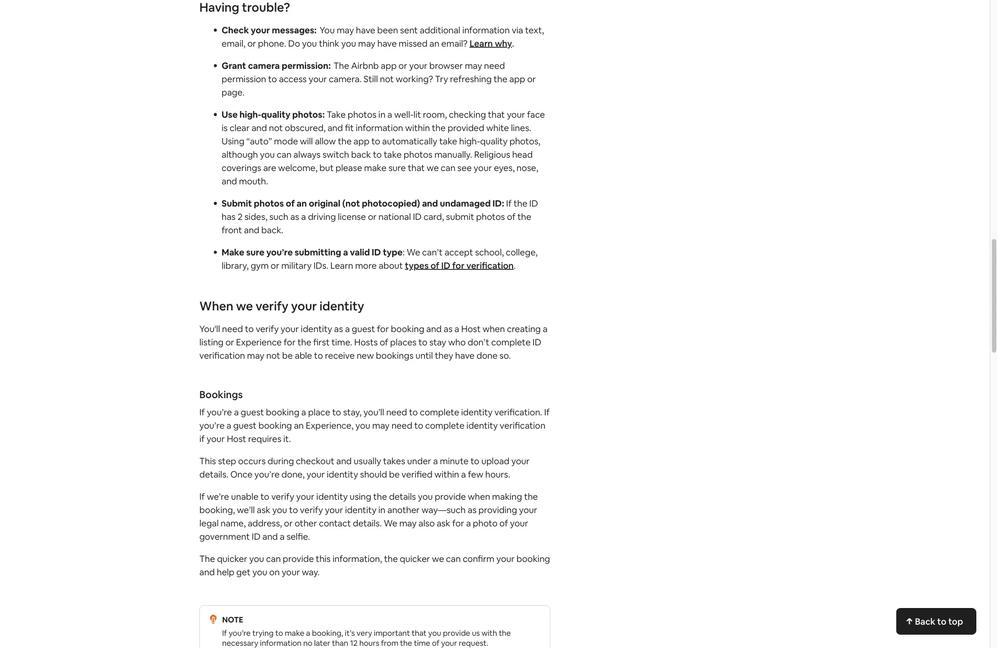 Task type: locate. For each thing, give the bounding box(es) containing it.
id inside if we're unable to verify your identity using the details you provide when making the booking, we'll ask you to verify your identity in another way—such as providing your legal name, address, or other contact details. we may also ask for a photo of your government id and a selfie.
[[252, 531, 261, 542]]

0 horizontal spatial be
[[282, 350, 293, 361]]

information inside the take photos in a well-lit room, checking that your face is clear and not obscured, and fit information within the provided white lines. using "auto" mode will allow the app to automatically take high-quality photos, although you can always switch back to take photos manually. religious head coverings are welcome, but please make sure that we can see your eyes, nose, and mouth.
[[356, 122, 403, 133]]

the inside the quicker you can provide this information, the quicker we can confirm your booking and help get you on your way.
[[200, 553, 215, 565]]

in
[[379, 109, 386, 120], [379, 504, 386, 516]]

if inside "note if you're trying to make a booking, it's very important that you provide us with the necessary information no later than 12 hours from the time of your request."
[[222, 629, 227, 639]]

confirm
[[463, 553, 495, 565]]

1 vertical spatial we
[[384, 518, 398, 529]]

booking, inside "note if you're trying to make a booking, it's very important that you provide us with the necessary information no later than 12 hours from the time of your request."
[[312, 629, 343, 639]]

military
[[281, 260, 312, 271]]

0 vertical spatial provide
[[435, 491, 466, 502]]

2 in from the top
[[379, 504, 386, 516]]

and left usually
[[336, 455, 352, 467]]

1 horizontal spatial be
[[389, 469, 400, 480]]

coverings
[[222, 162, 261, 173]]

1 horizontal spatial quicker
[[400, 553, 430, 565]]

0 horizontal spatial make
[[285, 629, 305, 639]]

until
[[416, 350, 433, 361]]

2 horizontal spatial information
[[463, 24, 510, 36]]

your left request.
[[441, 639, 457, 649]]

1 vertical spatial learn
[[331, 260, 353, 271]]

valid
[[350, 246, 370, 258]]

0 vertical spatial quality
[[261, 109, 291, 120]]

that right important
[[412, 629, 427, 639]]

access
[[279, 73, 307, 84]]

receive
[[325, 350, 355, 361]]

information
[[463, 24, 510, 36], [356, 122, 403, 133], [260, 639, 302, 649]]

make inside "note if you're trying to make a booking, it's very important that you provide us with the necessary information no later than 12 hours from the time of your request."
[[285, 629, 305, 639]]

high-
[[240, 109, 261, 120], [459, 135, 480, 147]]

not for obscured,
[[269, 122, 283, 133]]

we inside the quicker you can provide this information, the quicker we can confirm your booking and help get you on your way.
[[432, 553, 444, 565]]

have down who
[[455, 350, 475, 361]]

an left original
[[297, 198, 307, 209]]

id down address,
[[252, 531, 261, 542]]

takes
[[383, 455, 405, 467]]

1 horizontal spatial app
[[381, 60, 397, 71]]

lines.
[[511, 122, 532, 133]]

or down submit photos of an original (not photocopied) and undamaged id:
[[368, 211, 377, 222]]

0 vertical spatial sure
[[389, 162, 406, 173]]

we down manually.
[[427, 162, 439, 173]]

your down religious
[[474, 162, 492, 173]]

1 horizontal spatial within
[[435, 469, 459, 480]]

the right id:
[[514, 198, 528, 209]]

of down the providing
[[500, 518, 508, 529]]

2 quicker from the left
[[400, 553, 430, 565]]

:
[[403, 246, 405, 258]]

such
[[269, 211, 289, 222]]

1 vertical spatial host
[[227, 433, 246, 445]]

of inside if we're unable to verify your identity using the details you provide when making the booking, we'll ask you to verify your identity in another way—such as providing your legal name, address, or other contact details. we may also ask for a photo of your government id and a selfie.
[[500, 518, 508, 529]]

refreshing
[[450, 73, 492, 84]]

0 horizontal spatial host
[[227, 433, 246, 445]]

1 horizontal spatial details.
[[353, 518, 382, 529]]

booking right confirm
[[517, 553, 550, 565]]

back to top button
[[897, 609, 977, 635]]

1 horizontal spatial make
[[364, 162, 387, 173]]

information for your
[[356, 122, 403, 133]]

see
[[458, 162, 472, 173]]

and up stay
[[427, 323, 442, 335]]

other
[[295, 518, 317, 529]]

or inside if the id has 2 sides, such as a driving license or national id card, submit photos of the front and back.
[[368, 211, 377, 222]]

or
[[248, 38, 256, 49], [399, 60, 407, 71], [527, 73, 536, 84], [368, 211, 377, 222], [271, 260, 279, 271], [226, 336, 234, 348], [284, 518, 293, 529]]

may up refreshing
[[465, 60, 482, 71]]

occurs
[[238, 455, 266, 467]]

1 horizontal spatial sure
[[389, 162, 406, 173]]

1 horizontal spatial the
[[334, 60, 349, 71]]

necessary
[[222, 639, 258, 649]]

0 horizontal spatial the
[[200, 553, 215, 565]]

or right gym in the left of the page
[[271, 260, 279, 271]]

details.
[[200, 469, 229, 480], [353, 518, 382, 529]]

1 vertical spatial not
[[269, 122, 283, 133]]

0 vertical spatial when
[[483, 323, 505, 335]]

way.
[[302, 567, 320, 578]]

app inside the take photos in a well-lit room, checking that your face is clear and not obscured, and fit information within the provided white lines. using "auto" mode will allow the app to automatically take high-quality photos, although you can always switch back to take photos manually. religious head coverings are welcome, but please make sure that we can see your eyes, nose, and mouth.
[[354, 135, 370, 147]]

if inside if we're unable to verify your identity using the details you provide when making the booking, we'll ask you to verify your identity in another way—such as providing your legal name, address, or other contact details. we may also ask for a photo of your government id and a selfie.
[[200, 491, 205, 502]]

0 vertical spatial app
[[381, 60, 397, 71]]

0 vertical spatial an
[[430, 38, 440, 49]]

an
[[430, 38, 440, 49], [297, 198, 307, 209], [294, 420, 304, 431]]

photo
[[473, 518, 498, 529]]

types of id for verification link
[[405, 260, 514, 271]]

provide up way.
[[283, 553, 314, 565]]

to right you'll on the left bottom of page
[[409, 407, 418, 418]]

booking up requires
[[259, 420, 292, 431]]

high- inside the take photos in a well-lit room, checking that your face is clear and not obscured, and fit information within the provided white lines. using "auto" mode will allow the app to automatically take high-quality photos, although you can always switch back to take photos manually. religious head coverings are welcome, but please make sure that we can see your eyes, nose, and mouth.
[[459, 135, 480, 147]]

you up are
[[260, 149, 275, 160]]

2 vertical spatial an
[[294, 420, 304, 431]]

0 vertical spatial host
[[461, 323, 481, 335]]

1 vertical spatial details.
[[353, 518, 382, 529]]

if the id has 2 sides, such as a driving license or national id card, submit photos of the front and back.
[[222, 198, 538, 236]]

within down minute
[[435, 469, 459, 480]]

1 vertical spatial make
[[285, 629, 305, 639]]

id:
[[493, 198, 504, 209]]

not for working?
[[380, 73, 394, 84]]

0 vertical spatial have
[[356, 24, 376, 36]]

host
[[461, 323, 481, 335], [227, 433, 246, 445]]

photos,
[[510, 135, 541, 147]]

1 vertical spatial verification
[[200, 350, 245, 361]]

be inside you'll need to verify your identity as a guest for booking and as a host when creating a listing or experience for the first time. hosts of places to stay who don't complete id verification may not be able to receive new bookings until they have done so.
[[282, 350, 293, 361]]

photos down the automatically
[[404, 149, 433, 160]]

1 horizontal spatial host
[[461, 323, 481, 335]]

0 vertical spatial in
[[379, 109, 386, 120]]

in inside if we're unable to verify your identity using the details you provide when making the booking, we'll ask you to verify your identity in another way—such as providing your legal name, address, or other contact details. we may also ask for a photo of your government id and a selfie.
[[379, 504, 386, 516]]

0 horizontal spatial high-
[[240, 109, 261, 120]]

0 horizontal spatial app
[[354, 135, 370, 147]]

this
[[316, 553, 331, 565]]

not inside the airbnb app or your browser may need permission to access your camera. still not working? try refreshing the app or page.
[[380, 73, 394, 84]]

take
[[440, 135, 457, 147], [384, 149, 402, 160]]

you left on
[[253, 567, 268, 578]]

as inside if we're unable to verify your identity using the details you provide when making the booking, we'll ask you to verify your identity in another way—such as providing your legal name, address, or other contact details. we may also ask for a photo of your government id and a selfie.
[[468, 504, 477, 516]]

for
[[452, 260, 465, 271], [377, 323, 389, 335], [284, 336, 296, 348], [452, 518, 464, 529]]

1 vertical spatial booking,
[[312, 629, 343, 639]]

or inside : we can't accept school, college, library, gym or military ids. learn more about
[[271, 260, 279, 271]]

to inside the airbnb app or your browser may need permission to access your camera. still not working? try refreshing the app or page.
[[268, 73, 277, 84]]

when up don't
[[483, 323, 505, 335]]

not inside the take photos in a well-lit room, checking that your face is clear and not obscured, and fit information within the provided white lines. using "auto" mode will allow the app to automatically take high-quality photos, although you can always switch back to take photos manually. religious head coverings are welcome, but please make sure that we can see your eyes, nose, and mouth.
[[269, 122, 283, 133]]

identity down using
[[345, 504, 377, 516]]

1 vertical spatial we
[[236, 298, 253, 314]]

to up the few
[[471, 455, 480, 467]]

we down another
[[384, 518, 398, 529]]

make inside the take photos in a well-lit room, checking that your face is clear and not obscured, and fit information within the provided white lines. using "auto" mode will allow the app to automatically take high-quality photos, although you can always switch back to take photos manually. religious head coverings are welcome, but please make sure that we can see your eyes, nose, and mouth.
[[364, 162, 387, 173]]

booking, inside if we're unable to verify your identity using the details you provide when making the booking, we'll ask you to verify your identity in another way—such as providing your legal name, address, or other contact details. we may also ask for a photo of your government id and a selfie.
[[200, 504, 235, 516]]

done
[[477, 350, 498, 361]]

sure down the automatically
[[389, 162, 406, 173]]

to up under
[[415, 420, 423, 431]]

ask
[[257, 504, 271, 516], [437, 518, 451, 529]]

0 vertical spatial not
[[380, 73, 394, 84]]

2 vertical spatial have
[[455, 350, 475, 361]]

information left no
[[260, 639, 302, 649]]

verification down listing
[[200, 350, 245, 361]]

that
[[488, 109, 505, 120], [408, 162, 425, 173], [412, 629, 427, 639]]

note if you're trying to make a booking, it's very important that you provide us with the necessary information no later than 12 hours from the time of your request.
[[222, 615, 511, 649]]

note
[[222, 615, 243, 625]]

1 vertical spatial high-
[[459, 135, 480, 147]]

app
[[381, 60, 397, 71], [510, 73, 526, 84], [354, 135, 370, 147]]

. down via
[[512, 38, 514, 49]]

as inside if the id has 2 sides, such as a driving license or national id card, submit photos of the front and back.
[[290, 211, 299, 222]]

and down 'take'
[[328, 122, 343, 133]]

information down well-
[[356, 122, 403, 133]]

details
[[389, 491, 416, 502]]

1 vertical spatial within
[[435, 469, 459, 480]]

the right with
[[499, 629, 511, 639]]

for up able
[[284, 336, 296, 348]]

0 vertical spatial booking,
[[200, 504, 235, 516]]

0 vertical spatial high-
[[240, 109, 261, 120]]

1 horizontal spatial quality
[[480, 135, 508, 147]]

not inside you'll need to verify your identity as a guest for booking and as a host when creating a listing or experience for the first time. hosts of places to stay who don't complete id verification may not be able to receive new bookings until they have done so.
[[266, 350, 280, 361]]

of right time
[[432, 639, 440, 649]]

you're for make
[[266, 246, 293, 258]]

the right using
[[373, 491, 387, 502]]

1 vertical spatial in
[[379, 504, 386, 516]]

your up lines.
[[507, 109, 525, 120]]

0 vertical spatial be
[[282, 350, 293, 361]]

0 horizontal spatial within
[[405, 122, 430, 133]]

this step occurs during checkout and usually takes under a minute to upload your details. once you're done, your identity should be verified within a few hours.
[[200, 455, 530, 480]]

to inside button
[[938, 616, 947, 627]]

0 horizontal spatial sure
[[246, 246, 265, 258]]

take up manually.
[[440, 135, 457, 147]]

sent
[[400, 24, 418, 36]]

minute
[[440, 455, 469, 467]]

1 vertical spatial app
[[510, 73, 526, 84]]

1 vertical spatial when
[[468, 491, 490, 502]]

may down experience
[[247, 350, 265, 361]]

that up white
[[488, 109, 505, 120]]

school,
[[475, 246, 504, 258]]

1 vertical spatial quality
[[480, 135, 508, 147]]

1 vertical spatial take
[[384, 149, 402, 160]]

to up until
[[419, 336, 428, 348]]

well-
[[394, 109, 414, 120]]

0 vertical spatial learn
[[470, 38, 493, 49]]

sure inside the take photos in a well-lit room, checking that your face is clear and not obscured, and fit information within the provided white lines. using "auto" mode will allow the app to automatically take high-quality photos, although you can always switch back to take photos manually. religious head coverings are welcome, but please make sure that we can see your eyes, nose, and mouth.
[[389, 162, 406, 173]]

the left time
[[400, 639, 412, 649]]

you're up military
[[266, 246, 293, 258]]

2 horizontal spatial have
[[455, 350, 475, 361]]

and inside if we're unable to verify your identity using the details you provide when making the booking, we'll ask you to verify your identity in another way—such as providing your legal name, address, or other contact details. we may also ask for a photo of your government id and a selfie.
[[263, 531, 278, 542]]

need up takes
[[392, 420, 413, 431]]

2 vertical spatial not
[[266, 350, 280, 361]]

a inside if the id has 2 sides, such as a driving license or national id card, submit photos of the front and back.
[[301, 211, 306, 222]]

verification down school, at the top
[[467, 260, 514, 271]]

take
[[327, 109, 346, 120]]

2 vertical spatial information
[[260, 639, 302, 649]]

of inside you'll need to verify your identity as a guest for booking and as a host when creating a listing or experience for the first time. hosts of places to stay who don't complete id verification may not be able to receive new bookings until they have done so.
[[380, 336, 389, 348]]

about
[[379, 260, 403, 271]]

0 vertical spatial the
[[334, 60, 349, 71]]

the for airbnb
[[334, 60, 349, 71]]

if inside if the id has 2 sides, such as a driving license or national id card, submit photos of the front and back.
[[506, 198, 512, 209]]

type
[[383, 246, 403, 258]]

be down takes
[[389, 469, 400, 480]]

submit
[[222, 198, 252, 209]]

photocopied)
[[362, 198, 420, 209]]

identity
[[320, 298, 364, 314], [301, 323, 332, 335], [461, 407, 493, 418], [467, 420, 498, 431], [327, 469, 358, 480], [317, 491, 348, 502], [345, 504, 377, 516]]

2 vertical spatial app
[[354, 135, 370, 147]]

mouth.
[[239, 175, 268, 187]]

mode
[[274, 135, 298, 147]]

host inside you'll need to verify your identity as a guest for booking and as a host when creating a listing or experience for the first time. hosts of places to stay who don't complete id verification may not be able to receive new bookings until they have done so.
[[461, 323, 481, 335]]

0 horizontal spatial take
[[384, 149, 402, 160]]

identity up upload
[[467, 420, 498, 431]]

2 vertical spatial verification
[[500, 420, 546, 431]]

1 vertical spatial be
[[389, 469, 400, 480]]

2
[[238, 211, 243, 222]]

0 horizontal spatial details.
[[200, 469, 229, 480]]

and down address,
[[263, 531, 278, 542]]

we
[[407, 246, 420, 258], [384, 518, 398, 529]]

your down the providing
[[510, 518, 529, 529]]

your right 'if' at the left bottom of page
[[207, 433, 225, 445]]

1 vertical spatial information
[[356, 122, 403, 133]]

1 vertical spatial complete
[[420, 407, 459, 418]]

who
[[448, 336, 466, 348]]

0 horizontal spatial information
[[260, 639, 302, 649]]

we right when
[[236, 298, 253, 314]]

working?
[[396, 73, 433, 84]]

1 in from the top
[[379, 109, 386, 120]]

allow
[[315, 135, 336, 147]]

camera
[[248, 60, 280, 71]]

or inside you'll need to verify your identity as a guest for booking and as a host when creating a listing or experience for the first time. hosts of places to stay who don't complete id verification may not be able to receive new bookings until they have done so.
[[226, 336, 234, 348]]

the inside the airbnb app or your browser may need permission to access your camera. still not working? try refreshing the app or page.
[[334, 60, 349, 71]]

app up back
[[354, 135, 370, 147]]

0 horizontal spatial ask
[[257, 504, 271, 516]]

when
[[483, 323, 505, 335], [468, 491, 490, 502]]

we inside : we can't accept school, college, library, gym or military ids. learn more about
[[407, 246, 420, 258]]

1 vertical spatial provide
[[283, 553, 314, 565]]

an inside the bookings if you're a guest booking a place to stay, you'll need to complete identity verification. if you're a guest booking an experience, you may need to complete identity verification if your host requires it.
[[294, 420, 304, 431]]

1 horizontal spatial booking,
[[312, 629, 343, 639]]

12
[[350, 639, 358, 649]]

0 horizontal spatial quality
[[261, 109, 291, 120]]

are
[[263, 162, 276, 173]]

2 vertical spatial that
[[412, 629, 427, 639]]

back
[[916, 616, 936, 627]]

stay
[[430, 336, 447, 348]]

hours.
[[486, 469, 511, 480]]

to left top
[[938, 616, 947, 627]]

face
[[527, 109, 545, 120]]

0 horizontal spatial we
[[384, 518, 398, 529]]

details. down this
[[200, 469, 229, 480]]

0 horizontal spatial have
[[356, 24, 376, 36]]

0 vertical spatial within
[[405, 122, 430, 133]]

1 vertical spatial ask
[[437, 518, 451, 529]]

2 vertical spatial we
[[432, 553, 444, 565]]

id down creating
[[533, 336, 542, 348]]

within inside this step occurs during checkout and usually takes under a minute to upload your details. once you're done, your identity should be verified within a few hours.
[[435, 469, 459, 480]]

id inside you'll need to verify your identity as a guest for booking and as a host when creating a listing or experience for the first time. hosts of places to stay who don't complete id verification may not be able to receive new bookings until they have done so.
[[533, 336, 542, 348]]

quicker up help
[[217, 553, 247, 565]]

use high-quality photos:
[[222, 109, 325, 120]]

using
[[222, 135, 245, 147]]

in left well-
[[379, 109, 386, 120]]

your inside the bookings if you're a guest booking a place to stay, you'll need to complete identity verification. if you're a guest booking an experience, you may need to complete identity verification if your host requires it.
[[207, 433, 225, 445]]

not right still
[[380, 73, 394, 84]]

and inside you'll need to verify your identity as a guest for booking and as a host when creating a listing or experience for the first time. hosts of places to stay who don't complete id verification may not be able to receive new bookings until they have done so.
[[427, 323, 442, 335]]

we
[[427, 162, 439, 173], [236, 298, 253, 314], [432, 553, 444, 565]]

or inside you may have been sent additional information via text, email, or phone. do you think you may have missed an email?
[[248, 38, 256, 49]]

1 horizontal spatial information
[[356, 122, 403, 133]]

provide inside "note if you're trying to make a booking, it's very important that you provide us with the necessary information no later than 12 hours from the time of your request."
[[443, 629, 470, 639]]

booking up places
[[391, 323, 425, 335]]

unable
[[231, 491, 259, 502]]

the right refreshing
[[494, 73, 508, 84]]

of inside "note if you're trying to make a booking, it's very important that you provide us with the necessary information no later than 12 hours from the time of your request."
[[432, 639, 440, 649]]

booking up it.
[[266, 407, 300, 418]]

may inside you'll need to verify your identity as a guest for booking and as a host when creating a listing or experience for the first time. hosts of places to stay who don't complete id verification may not be able to receive new bookings until they have done so.
[[247, 350, 265, 361]]

1 vertical spatial the
[[200, 553, 215, 565]]

back.
[[262, 224, 283, 236]]

0 horizontal spatial quicker
[[217, 553, 247, 565]]

0 vertical spatial that
[[488, 109, 505, 120]]

you down stay,
[[356, 420, 371, 431]]

not down use high-quality photos:
[[269, 122, 283, 133]]

and left help
[[200, 567, 215, 578]]

host up don't
[[461, 323, 481, 335]]

host up step
[[227, 433, 246, 445]]

0 vertical spatial ask
[[257, 504, 271, 516]]

complete inside you'll need to verify your identity as a guest for booking and as a host when creating a listing or experience for the first time. hosts of places to stay who don't complete id verification may not be able to receive new bookings until they have done so.
[[492, 336, 531, 348]]

can down mode
[[277, 149, 292, 160]]

use
[[222, 109, 238, 120]]

0 vertical spatial guest
[[352, 323, 375, 335]]

1 horizontal spatial take
[[440, 135, 457, 147]]

2 vertical spatial provide
[[443, 629, 470, 639]]

you're down during
[[255, 469, 280, 480]]

think
[[319, 38, 340, 49]]

your down making
[[519, 504, 538, 516]]

complete
[[492, 336, 531, 348], [420, 407, 459, 418], [425, 420, 465, 431]]

you're inside "note if you're trying to make a booking, it's very important that you provide us with the necessary information no later than 12 hours from the time of your request."
[[229, 629, 251, 639]]

1 horizontal spatial we
[[407, 246, 420, 258]]

0 vertical spatial information
[[463, 24, 510, 36]]

need right you'll on the left
[[222, 323, 243, 335]]

information up learn why link
[[463, 24, 510, 36]]

for down way—such
[[452, 518, 464, 529]]

to right trying
[[275, 629, 283, 639]]

to left the automatically
[[372, 135, 380, 147]]

gym
[[251, 260, 269, 271]]

try
[[435, 73, 448, 84]]

details. inside this step occurs during checkout and usually takes under a minute to upload your details. once you're done, your identity should be verified within a few hours.
[[200, 469, 229, 480]]

via
[[512, 24, 523, 36]]

to right back
[[373, 149, 382, 160]]

identity up first
[[301, 323, 332, 335]]

have
[[356, 24, 376, 36], [378, 38, 397, 49], [455, 350, 475, 361]]

be inside this step occurs during checkout and usually takes under a minute to upload your details. once you're done, your identity should be verified within a few hours.
[[389, 469, 400, 480]]

0 horizontal spatial booking,
[[200, 504, 235, 516]]

0 vertical spatial complete
[[492, 336, 531, 348]]

the up able
[[298, 336, 312, 348]]

information inside "note if you're trying to make a booking, it's very important that you provide us with the necessary information no later than 12 hours from the time of your request."
[[260, 639, 302, 649]]

learn
[[470, 38, 493, 49], [331, 260, 353, 271]]

0 vertical spatial verification
[[467, 260, 514, 271]]

important
[[374, 629, 410, 639]]

need inside the airbnb app or your browser may need permission to access your camera. still not working? try refreshing the app or page.
[[484, 60, 505, 71]]

0 vertical spatial we
[[407, 246, 420, 258]]

when down the few
[[468, 491, 490, 502]]

providing
[[479, 504, 517, 516]]

0 vertical spatial details.
[[200, 469, 229, 480]]

0 vertical spatial we
[[427, 162, 439, 173]]

hours
[[359, 639, 380, 649]]

or right listing
[[226, 336, 234, 348]]

this
[[200, 455, 216, 467]]

you're for note
[[229, 629, 251, 639]]

and down sides,
[[244, 224, 260, 236]]

from
[[381, 639, 399, 649]]



Task type: describe. For each thing, give the bounding box(es) containing it.
photos up 'fit'
[[348, 109, 377, 120]]

your up first
[[291, 298, 317, 314]]

within inside the take photos in a well-lit room, checking that your face is clear and not obscured, and fit information within the provided white lines. using "auto" mode will allow the app to automatically take high-quality photos, although you can always switch back to take photos manually. religious head coverings are welcome, but please make sure that we can see your eyes, nose, and mouth.
[[405, 122, 430, 133]]

you're up 'if' at the left bottom of page
[[200, 420, 225, 431]]

id right id:
[[530, 198, 538, 209]]

check your messages:
[[222, 24, 317, 36]]

may up airbnb
[[358, 38, 376, 49]]

still
[[364, 73, 378, 84]]

as up time.
[[334, 323, 343, 335]]

don't
[[468, 336, 490, 348]]

submit
[[446, 211, 474, 222]]

booking inside you'll need to verify your identity as a guest for booking and as a host when creating a listing or experience for the first time. hosts of places to stay who don't complete id verification may not be able to receive new bookings until they have done so.
[[391, 323, 425, 335]]

for down 'accept'
[[452, 260, 465, 271]]

1 vertical spatial that
[[408, 162, 425, 173]]

and inside if the id has 2 sides, such as a driving license or national id card, submit photos of the front and back.
[[244, 224, 260, 236]]

your up contact
[[325, 504, 343, 516]]

to right unable
[[261, 491, 269, 502]]

get
[[236, 567, 251, 578]]

your up phone.
[[251, 24, 270, 36]]

id left "card,"
[[413, 211, 422, 222]]

making
[[492, 491, 522, 502]]

later
[[314, 639, 330, 649]]

another
[[388, 504, 420, 516]]

you're inside this step occurs during checkout and usually takes under a minute to upload your details. once you're done, your identity should be verified within a few hours.
[[255, 469, 280, 480]]

very
[[357, 629, 372, 639]]

back
[[351, 149, 371, 160]]

so.
[[500, 350, 511, 361]]

and inside this step occurs during checkout and usually takes under a minute to upload your details. once you're done, your identity should be verified within a few hours.
[[336, 455, 352, 467]]

make sure you're submitting a valid id type
[[222, 246, 403, 258]]

please
[[336, 162, 362, 173]]

under
[[407, 455, 431, 467]]

identity left the 'verification.'
[[461, 407, 493, 418]]

your inside you'll need to verify your identity as a guest for booking and as a host when creating a listing or experience for the first time. hosts of places to stay who don't complete id verification may not be able to receive new bookings until they have done so.
[[281, 323, 299, 335]]

your right on
[[282, 567, 300, 578]]

a inside "note if you're trying to make a booking, it's very important that you provide us with the necessary information no later than 12 hours from the time of your request."
[[306, 629, 310, 639]]

photos up 'such'
[[254, 198, 284, 209]]

your down permission:
[[309, 73, 327, 84]]

we'll
[[237, 504, 255, 516]]

manually.
[[435, 149, 472, 160]]

verification inside the bookings if you're a guest booking a place to stay, you'll need to complete identity verification. if you're a guest booking an experience, you may need to complete identity verification if your host requires it.
[[500, 420, 546, 431]]

to down first
[[314, 350, 323, 361]]

welcome,
[[278, 162, 318, 173]]

information,
[[333, 553, 382, 565]]

and down coverings
[[222, 175, 237, 187]]

for inside if we're unable to verify your identity using the details you provide when making the booking, we'll ask you to verify your identity in another way—such as providing your legal name, address, or other contact details. we may also ask for a photo of your government id and a selfie.
[[452, 518, 464, 529]]

provide inside if we're unable to verify your identity using the details you provide when making the booking, we'll ask you to verify your identity in another way—such as providing your legal name, address, or other contact details. we may also ask for a photo of your government id and a selfie.
[[435, 491, 466, 502]]

your inside "note if you're trying to make a booking, it's very important that you provide us with the necessary information no later than 12 hours from the time of your request."
[[441, 639, 457, 649]]

the inside the airbnb app or your browser may need permission to access your camera. still not working? try refreshing the app or page.
[[494, 73, 508, 84]]

quality inside the take photos in a well-lit room, checking that your face is clear and not obscured, and fit information within the provided white lines. using "auto" mode will allow the app to automatically take high-quality photos, although you can always switch back to take photos manually. religious head coverings are welcome, but please make sure that we can see your eyes, nose, and mouth.
[[480, 135, 508, 147]]

of down can't
[[431, 260, 440, 271]]

have inside you'll need to verify your identity as a guest for booking and as a host when creating a listing or experience for the first time. hosts of places to stay who don't complete id verification may not be able to receive new bookings until they have done so.
[[455, 350, 475, 361]]

the inside you'll need to verify your identity as a guest for booking and as a host when creating a listing or experience for the first time. hosts of places to stay who don't complete id verification may not be able to receive new bookings until they have done so.
[[298, 336, 312, 348]]

photos:
[[292, 109, 325, 120]]

you're for bookings
[[207, 407, 232, 418]]

experience,
[[306, 420, 354, 431]]

2 vertical spatial guest
[[233, 420, 257, 431]]

1 quicker from the left
[[217, 553, 247, 565]]

if
[[200, 433, 205, 445]]

or up face
[[527, 73, 536, 84]]

id left 'type'
[[372, 246, 381, 258]]

to inside this step occurs during checkout and usually takes under a minute to upload your details. once you're done, your identity should be verified within a few hours.
[[471, 455, 480, 467]]

: we can't accept school, college, library, gym or military ids. learn more about
[[222, 246, 538, 271]]

first
[[313, 336, 330, 348]]

and up "card,"
[[422, 198, 438, 209]]

need right you'll on the left bottom of page
[[386, 407, 407, 418]]

if down bookings
[[200, 407, 205, 418]]

identity up time.
[[320, 298, 364, 314]]

need inside you'll need to verify your identity as a guest for booking and as a host when creating a listing or experience for the first time. hosts of places to stay who don't complete id verification may not be able to receive new bookings until they have done so.
[[222, 323, 243, 335]]

1 vertical spatial sure
[[246, 246, 265, 258]]

information inside you may have been sent additional information via text, email, or phone. do you think you may have missed an email?
[[463, 24, 510, 36]]

library,
[[222, 260, 249, 271]]

requires
[[248, 433, 282, 445]]

phone.
[[258, 38, 286, 49]]

types of id for verification .
[[405, 260, 516, 271]]

always
[[294, 149, 321, 160]]

new
[[357, 350, 374, 361]]

details. inside if we're unable to verify your identity using the details you provide when making the booking, we'll ask you to verify your identity in another way—such as providing your legal name, address, or other contact details. we may also ask for a photo of your government id and a selfie.
[[353, 518, 382, 529]]

your right upload
[[512, 455, 530, 467]]

head
[[512, 149, 533, 160]]

guest inside you'll need to verify your identity as a guest for booking and as a host when creating a listing or experience for the first time. hosts of places to stay who don't complete id verification may not be able to receive new bookings until they have done so.
[[352, 323, 375, 335]]

that inside "note if you're trying to make a booking, it's very important that you provide us with the necessary information no later than 12 hours from the time of your request."
[[412, 629, 427, 639]]

will
[[300, 135, 313, 147]]

nose,
[[517, 162, 539, 173]]

or inside if we're unable to verify your identity using the details you provide when making the booking, we'll ask you to verify your identity in another way—such as providing your legal name, address, or other contact details. we may also ask for a photo of your government id and a selfie.
[[284, 518, 293, 529]]

when we verify your identity
[[200, 298, 364, 314]]

you'll
[[200, 323, 220, 335]]

stay,
[[343, 407, 362, 418]]

step
[[218, 455, 236, 467]]

more
[[355, 260, 377, 271]]

provide inside the quicker you can provide this information, the quicker we can confirm your booking and help get you on your way.
[[283, 553, 314, 565]]

0 vertical spatial take
[[440, 135, 457, 147]]

when inside you'll need to verify your identity as a guest for booking and as a host when creating a listing or experience for the first time. hosts of places to stay who don't complete id verification may not be able to receive new bookings until they have done so.
[[483, 323, 505, 335]]

and inside the quicker you can provide this information, the quicker we can confirm your booking and help get you on your way.
[[200, 567, 215, 578]]

the inside the quicker you can provide this information, the quicker we can confirm your booking and help get you on your way.
[[384, 553, 398, 565]]

automatically
[[382, 135, 438, 147]]

has
[[222, 211, 236, 222]]

checkout
[[296, 455, 335, 467]]

done,
[[282, 469, 305, 480]]

1 horizontal spatial learn
[[470, 38, 493, 49]]

of up 'such'
[[286, 198, 295, 209]]

you up address,
[[272, 504, 287, 516]]

identity inside you'll need to verify your identity as a guest for booking and as a host when creating a listing or experience for the first time. hosts of places to stay who don't complete id verification may not be able to receive new bookings until they have done so.
[[301, 323, 332, 335]]

your right confirm
[[497, 553, 515, 565]]

address,
[[248, 518, 282, 529]]

contact
[[319, 518, 351, 529]]

upload
[[482, 455, 510, 467]]

booking inside the quicker you can provide this information, the quicker we can confirm your booking and help get you on your way.
[[517, 553, 550, 565]]

text,
[[525, 24, 544, 36]]

lit
[[414, 109, 421, 120]]

may inside the bookings if you're a guest booking a place to stay, you'll need to complete identity verification. if you're a guest booking an experience, you may need to complete identity verification if your host requires it.
[[372, 420, 390, 431]]

can left confirm
[[446, 553, 461, 565]]

submitting
[[295, 246, 341, 258]]

email,
[[222, 38, 246, 49]]

you inside the bookings if you're a guest booking a place to stay, you'll need to complete identity verification. if you're a guest booking an experience, you may need to complete identity verification if your host requires it.
[[356, 420, 371, 431]]

verify inside you'll need to verify your identity as a guest for booking and as a host when creating a listing or experience for the first time. hosts of places to stay who don't complete id verification may not be able to receive new bookings until they have done so.
[[256, 323, 279, 335]]

the down room,
[[432, 122, 446, 133]]

the up college,
[[518, 211, 532, 222]]

we inside if we're unable to verify your identity using the details you provide when making the booking, we'll ask you to verify your identity in another way—such as providing your legal name, address, or other contact details. we may also ask for a photo of your government id and a selfie.
[[384, 518, 398, 529]]

your down checkout
[[307, 469, 325, 480]]

to inside "note if you're trying to make a booking, it's very important that you provide us with the necessary information no later than 12 hours from the time of your request."
[[275, 629, 283, 639]]

of inside if the id has 2 sides, such as a driving license or national id card, submit photos of the front and back.
[[507, 211, 516, 222]]

can up on
[[266, 553, 281, 565]]

information for very
[[260, 639, 302, 649]]

host inside the bookings if you're a guest booking a place to stay, you'll need to complete identity verification. if you're a guest booking an experience, you may need to complete identity verification if your host requires it.
[[227, 433, 246, 445]]

a inside the take photos in a well-lit room, checking that your face is clear and not obscured, and fit information within the provided white lines. using "auto" mode will allow the app to automatically take high-quality photos, although you can always switch back to take photos manually. religious head coverings are welcome, but please make sure that we can see your eyes, nose, and mouth.
[[388, 109, 392, 120]]

learn why link
[[470, 38, 512, 49]]

for up hosts
[[377, 323, 389, 335]]

listing
[[200, 336, 224, 348]]

may right the you
[[337, 24, 354, 36]]

permission
[[222, 73, 266, 84]]

you may have been sent additional information via text, email, or phone. do you think you may have missed an email?
[[222, 24, 544, 49]]

identity up contact
[[317, 491, 348, 502]]

your up working?
[[409, 60, 428, 71]]

the right making
[[524, 491, 538, 502]]

in inside the take photos in a well-lit room, checking that your face is clear and not obscured, and fit information within the provided white lines. using "auto" mode will allow the app to automatically take high-quality photos, although you can always switch back to take photos manually. religious head coverings are welcome, but please make sure that we can see your eyes, nose, and mouth.
[[379, 109, 386, 120]]

1 horizontal spatial ask
[[437, 518, 451, 529]]

white
[[487, 122, 509, 133]]

1 vertical spatial have
[[378, 38, 397, 49]]

time.
[[332, 336, 352, 348]]

to up experience
[[245, 323, 254, 335]]

place
[[308, 407, 331, 418]]

no
[[303, 639, 313, 649]]

when
[[200, 298, 234, 314]]

you inside "note if you're trying to make a booking, it's very important that you provide us with the necessary information no later than 12 hours from the time of your request."
[[428, 629, 442, 639]]

when inside if we're unable to verify your identity using the details you provide when making the booking, we'll ask you to verify your identity in another way—such as providing your legal name, address, or other contact details. we may also ask for a photo of your government id and a selfie.
[[468, 491, 490, 502]]

the down 'fit'
[[338, 135, 352, 147]]

"auto"
[[247, 135, 272, 147]]

as up who
[[444, 323, 453, 335]]

can down manually.
[[441, 162, 456, 173]]

you inside the take photos in a well-lit room, checking that your face is clear and not obscured, and fit information within the provided white lines. using "auto" mode will allow the app to automatically take high-quality photos, although you can always switch back to take photos manually. religious head coverings are welcome, but please make sure that we can see your eyes, nose, and mouth.
[[260, 149, 275, 160]]

ids.
[[314, 260, 329, 271]]

2 horizontal spatial app
[[510, 73, 526, 84]]

it.
[[283, 433, 291, 445]]

2 vertical spatial complete
[[425, 420, 465, 431]]

you up get at the left of page
[[249, 553, 264, 565]]

may inside if we're unable to verify your identity using the details you provide when making the booking, we'll ask you to verify your identity in another way—such as providing your legal name, address, or other contact details. we may also ask for a photo of your government id and a selfie.
[[399, 518, 417, 529]]

learn inside : we can't accept school, college, library, gym or military ids. learn more about
[[331, 260, 353, 271]]

back to top
[[916, 616, 964, 627]]

email?
[[442, 38, 468, 49]]

it's
[[345, 629, 355, 639]]

your down done,
[[296, 491, 315, 502]]

additional
[[420, 24, 461, 36]]

you right the think
[[341, 38, 356, 49]]

to up experience,
[[332, 407, 341, 418]]

an inside you may have been sent additional information via text, email, or phone. do you think you may have missed an email?
[[430, 38, 440, 49]]

and up "auto"
[[252, 122, 267, 133]]

few
[[468, 469, 484, 480]]

bookings
[[376, 350, 414, 361]]

verification inside you'll need to verify your identity as a guest for booking and as a host when creating a listing or experience for the first time. hosts of places to stay who don't complete id verification may not be able to receive new bookings until they have done so.
[[200, 350, 245, 361]]

obscured,
[[285, 122, 326, 133]]

grant camera permission:
[[222, 60, 334, 71]]

we inside the take photos in a well-lit room, checking that your face is clear and not obscured, and fit information within the provided white lines. using "auto" mode will allow the app to automatically take high-quality photos, although you can always switch back to take photos manually. religious head coverings are welcome, but please make sure that we can see your eyes, nose, and mouth.
[[427, 162, 439, 173]]

we're
[[207, 491, 229, 502]]

1 vertical spatial guest
[[241, 407, 264, 418]]

to up other
[[289, 504, 298, 516]]

camera.
[[329, 73, 362, 84]]

creating
[[507, 323, 541, 335]]

you right do in the left top of the page
[[302, 38, 317, 49]]

hosts
[[354, 336, 378, 348]]

eyes,
[[494, 162, 515, 173]]

photos inside if the id has 2 sides, such as a driving license or national id card, submit photos of the front and back.
[[476, 211, 505, 222]]

if right the 'verification.'
[[544, 407, 550, 418]]

verification.
[[495, 407, 543, 418]]

1 vertical spatial .
[[514, 260, 516, 271]]

you up way—such
[[418, 491, 433, 502]]

the for quicker
[[200, 553, 215, 565]]

0 vertical spatial .
[[512, 38, 514, 49]]

or up working?
[[399, 60, 407, 71]]

id down 'accept'
[[442, 260, 451, 271]]

1 vertical spatial an
[[297, 198, 307, 209]]

browser
[[430, 60, 463, 71]]

may inside the airbnb app or your browser may need permission to access your camera. still not working? try refreshing the app or page.
[[465, 60, 482, 71]]

accept
[[445, 246, 473, 258]]

once
[[230, 469, 253, 480]]

identity inside this step occurs during checkout and usually takes under a minute to upload your details. once you're done, your identity should be verified within a few hours.
[[327, 469, 358, 480]]

card,
[[424, 211, 444, 222]]

the quicker you can provide this information, the quicker we can confirm your booking and help get you on your way.
[[200, 553, 550, 578]]



Task type: vqa. For each thing, say whether or not it's contained in the screenshot.
when to the top
yes



